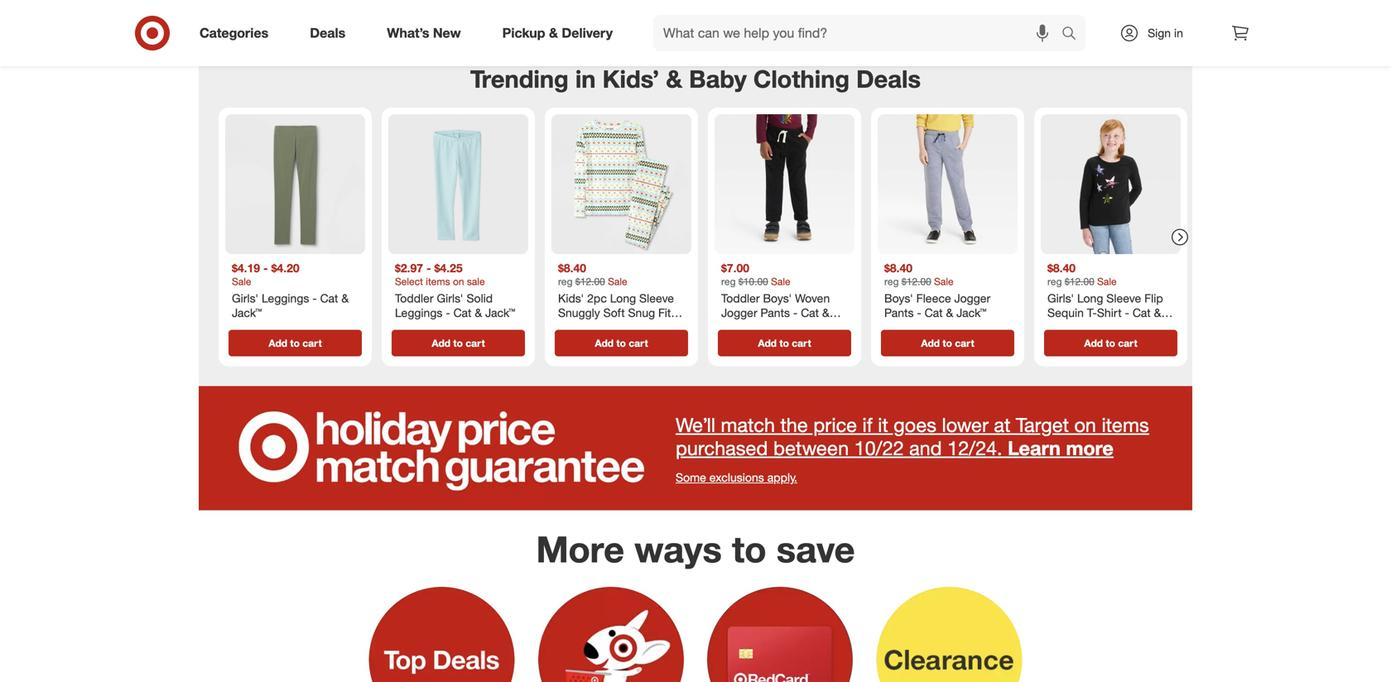 Task type: locate. For each thing, give the bounding box(es) containing it.
toddler down '$10.00'
[[722, 291, 760, 306]]

reg inside $8.40 reg $12.00 sale
[[558, 275, 573, 288]]

& inside $8.40 reg $12.00 sale boys' fleece jogger pants - cat & jack™
[[946, 306, 954, 320]]

search button
[[1055, 15, 1094, 55]]

add to cart button for girls' long sleeve flip sequin t-shirt - cat & jack™
[[1045, 330, 1178, 357]]

to down $2.97 - $4.25 select items on sale toddler girls' solid leggings - cat & jack™
[[453, 337, 463, 350]]

0 horizontal spatial on
[[453, 275, 464, 288]]

deals left what's
[[310, 25, 346, 41]]

reg for toddler boys' woven jogger pants - cat & jack™
[[722, 275, 736, 288]]

jogger inside $7.00 reg $10.00 sale toddler boys' woven jogger pants - cat & jack™
[[722, 306, 758, 320]]

$8.40 reg $12.00 sale girls' long sleeve flip sequin t-shirt - cat & jack™
[[1048, 261, 1164, 335]]

to down shirt
[[1106, 337, 1116, 350]]

in for trending
[[576, 64, 596, 94]]

more
[[1066, 437, 1114, 460]]

0 vertical spatial on
[[453, 275, 464, 288]]

boys'
[[763, 291, 792, 306], [885, 291, 914, 306]]

5 add to cart from the left
[[921, 337, 975, 350]]

sale inside $8.40 reg $12.00 sale girls' long sleeve flip sequin t-shirt - cat & jack™
[[1098, 275, 1117, 288]]

2 reg from the left
[[722, 275, 736, 288]]

2 cart from the left
[[466, 337, 485, 350]]

solid
[[467, 291, 493, 306]]

reg inside $8.40 reg $12.00 sale boys' fleece jogger pants - cat & jack™
[[885, 275, 899, 288]]

2 $8.40 from the left
[[885, 261, 913, 275]]

0 horizontal spatial in
[[576, 64, 596, 94]]

leggings inside $2.97 - $4.25 select items on sale toddler girls' solid leggings - cat & jack™
[[395, 306, 443, 320]]

1 reg from the left
[[558, 275, 573, 288]]

1 horizontal spatial girls'
[[437, 291, 464, 306]]

to for girls' long sleeve flip sequin t-shirt - cat & jack™
[[1106, 337, 1116, 350]]

categories link
[[186, 15, 289, 51]]

2 horizontal spatial girls'
[[1048, 291, 1074, 306]]

4 reg from the left
[[1048, 275, 1062, 288]]

6 add from the left
[[1085, 337, 1103, 350]]

0 horizontal spatial $8.40
[[558, 261, 587, 275]]

0 horizontal spatial leggings
[[262, 291, 309, 306]]

save
[[777, 527, 855, 572]]

2 add to cart button from the left
[[392, 330, 525, 357]]

jack™ inside $2.97 - $4.25 select items on sale toddler girls' solid leggings - cat & jack™
[[485, 306, 515, 320]]

reg
[[558, 275, 573, 288], [722, 275, 736, 288], [885, 275, 899, 288], [1048, 275, 1062, 288]]

carousel region
[[199, 51, 1193, 386]]

sign in link
[[1106, 15, 1209, 51]]

$12.00 inside $8.40 reg $12.00 sale
[[576, 275, 605, 288]]

price
[[814, 413, 857, 437]]

toddler
[[395, 291, 434, 306], [722, 291, 760, 306]]

on left 'sale'
[[453, 275, 464, 288]]

1 horizontal spatial jogger
[[955, 291, 991, 306]]

1 add to cart from the left
[[269, 337, 322, 350]]

match
[[721, 413, 775, 437]]

3 sale from the left
[[771, 275, 791, 288]]

jogger right fleece
[[955, 291, 991, 306]]

add to cart down $4.19 - $4.20 sale girls' leggings - cat & jack™
[[269, 337, 322, 350]]

1 horizontal spatial boys'
[[885, 291, 914, 306]]

1 vertical spatial in
[[576, 64, 596, 94]]

in
[[1175, 26, 1184, 40], [576, 64, 596, 94]]

girls'
[[232, 291, 259, 306], [437, 291, 464, 306], [1048, 291, 1074, 306]]

1 horizontal spatial $8.40
[[885, 261, 913, 275]]

to down $4.19 - $4.20 sale girls' leggings - cat & jack™
[[290, 337, 300, 350]]

1 horizontal spatial deals
[[857, 64, 921, 94]]

1 horizontal spatial items
[[1102, 413, 1150, 437]]

add to cart button down the solid on the left of the page
[[392, 330, 525, 357]]

1 girls' from the left
[[232, 291, 259, 306]]

5 cart from the left
[[955, 337, 975, 350]]

leggings down $4.20
[[262, 291, 309, 306]]

&
[[549, 25, 558, 41], [666, 64, 683, 94], [342, 291, 349, 306], [475, 306, 482, 320], [823, 306, 830, 320], [946, 306, 954, 320], [1154, 306, 1162, 320]]

& inside $7.00 reg $10.00 sale toddler boys' woven jogger pants - cat & jack™
[[823, 306, 830, 320]]

toddler girls' solid leggings - cat & jack™ image
[[389, 114, 528, 254]]

add to cart for girls' leggings - cat & jack™
[[269, 337, 322, 350]]

deals
[[310, 25, 346, 41], [857, 64, 921, 94]]

sign
[[1148, 26, 1171, 40]]

0 horizontal spatial boys'
[[763, 291, 792, 306]]

girls' left the solid on the left of the page
[[437, 291, 464, 306]]

in inside carousel region
[[576, 64, 596, 94]]

add to cart down fleece
[[921, 337, 975, 350]]

1 horizontal spatial pants
[[885, 306, 914, 320]]

add down t-
[[1085, 337, 1103, 350]]

2 boys' from the left
[[885, 291, 914, 306]]

add to cart button down fleece
[[881, 330, 1015, 357]]

add to cart button down $4.19 - $4.20 sale girls' leggings - cat & jack™
[[229, 330, 362, 357]]

to down fleece
[[943, 337, 953, 350]]

1 $12.00 from the left
[[576, 275, 605, 288]]

pants down '$10.00'
[[761, 306, 790, 320]]

to down $7.00 reg $10.00 sale toddler boys' woven jogger pants - cat & jack™
[[780, 337, 789, 350]]

what's new
[[387, 25, 461, 41]]

1 cart from the left
[[303, 337, 322, 350]]

$8.40 for girls' long sleeve flip sequin t-shirt - cat & jack™
[[1048, 261, 1076, 275]]

1 horizontal spatial toddler
[[722, 291, 760, 306]]

on right target
[[1075, 413, 1097, 437]]

jogger down '$10.00'
[[722, 306, 758, 320]]

$7.00
[[722, 261, 750, 275]]

toddler boys' woven jogger pants - cat & jack™ image
[[715, 114, 855, 254]]

woven
[[795, 291, 830, 306]]

leggings down "select"
[[395, 306, 443, 320]]

deals link
[[296, 15, 366, 51]]

trending in kids' & baby clothing deals
[[470, 64, 921, 94]]

toddler down "select"
[[395, 291, 434, 306]]

add down $7.00 reg $10.00 sale toddler boys' woven jogger pants - cat & jack™
[[758, 337, 777, 350]]

sale inside $7.00 reg $10.00 sale toddler boys' woven jogger pants - cat & jack™
[[771, 275, 791, 288]]

girls' for girls' long sleeve flip sequin t-shirt - cat & jack™
[[1048, 291, 1074, 306]]

1 add to cart button from the left
[[229, 330, 362, 357]]

0 vertical spatial in
[[1175, 26, 1184, 40]]

1 $8.40 from the left
[[558, 261, 587, 275]]

boys' down '$10.00'
[[763, 291, 792, 306]]

long
[[1078, 291, 1104, 306]]

4 add to cart button from the left
[[718, 330, 852, 357]]

add to cart
[[269, 337, 322, 350], [432, 337, 485, 350], [595, 337, 648, 350], [758, 337, 812, 350], [921, 337, 975, 350], [1085, 337, 1138, 350]]

$2.97 - $4.25 select items on sale toddler girls' solid leggings - cat & jack™
[[395, 261, 515, 320]]

we'll
[[676, 413, 716, 437]]

1 add from the left
[[269, 337, 288, 350]]

1 vertical spatial deals
[[857, 64, 921, 94]]

reg inside $7.00 reg $10.00 sale toddler boys' woven jogger pants - cat & jack™
[[722, 275, 736, 288]]

$8.40 reg $12.00 sale boys' fleece jogger pants - cat & jack™
[[885, 261, 991, 320]]

2 toddler from the left
[[722, 291, 760, 306]]

$12.00 inside $8.40 reg $12.00 sale girls' long sleeve flip sequin t-shirt - cat & jack™
[[1065, 275, 1095, 288]]

girls' left the long
[[1048, 291, 1074, 306]]

between
[[774, 437, 849, 460]]

$8.40 for boys' fleece jogger pants - cat & jack™
[[885, 261, 913, 275]]

what's
[[387, 25, 429, 41]]

add to cart down $7.00 reg $10.00 sale toddler boys' woven jogger pants - cat & jack™
[[758, 337, 812, 350]]

add to cart down $8.40 reg $12.00 sale
[[595, 337, 648, 350]]

cart for girls' long sleeve flip sequin t-shirt - cat & jack™
[[1119, 337, 1138, 350]]

$2.97
[[395, 261, 423, 275]]

pickup & delivery
[[503, 25, 613, 41]]

to
[[290, 337, 300, 350], [453, 337, 463, 350], [617, 337, 626, 350], [780, 337, 789, 350], [943, 337, 953, 350], [1106, 337, 1116, 350], [732, 527, 767, 572]]

if
[[863, 413, 873, 437]]

girls' down $4.19
[[232, 291, 259, 306]]

sale
[[467, 275, 485, 288]]

reg inside $8.40 reg $12.00 sale girls' long sleeve flip sequin t-shirt - cat & jack™
[[1048, 275, 1062, 288]]

$12.00
[[576, 275, 605, 288], [902, 275, 932, 288], [1065, 275, 1095, 288]]

cat
[[320, 291, 338, 306], [454, 306, 472, 320], [801, 306, 819, 320], [925, 306, 943, 320], [1133, 306, 1151, 320]]

1 toddler from the left
[[395, 291, 434, 306]]

2 horizontal spatial $8.40
[[1048, 261, 1076, 275]]

add to cart down shirt
[[1085, 337, 1138, 350]]

cat inside $2.97 - $4.25 select items on sale toddler girls' solid leggings - cat & jack™
[[454, 306, 472, 320]]

in left kids'
[[576, 64, 596, 94]]

sleeve
[[1107, 291, 1142, 306]]

add down $4.19 - $4.20 sale girls' leggings - cat & jack™
[[269, 337, 288, 350]]

girls' inside $2.97 - $4.25 select items on sale toddler girls' solid leggings - cat & jack™
[[437, 291, 464, 306]]

2 pants from the left
[[885, 306, 914, 320]]

5 sale from the left
[[1098, 275, 1117, 288]]

in right sign
[[1175, 26, 1184, 40]]

pickup
[[503, 25, 546, 41]]

0 horizontal spatial deals
[[310, 25, 346, 41]]

3 reg from the left
[[885, 275, 899, 288]]

add to cart button down shirt
[[1045, 330, 1178, 357]]

add
[[269, 337, 288, 350], [432, 337, 451, 350], [595, 337, 614, 350], [758, 337, 777, 350], [921, 337, 940, 350], [1085, 337, 1103, 350]]

add for girls' long sleeve flip sequin t-shirt - cat & jack™
[[1085, 337, 1103, 350]]

-
[[263, 261, 268, 275], [427, 261, 431, 275], [312, 291, 317, 306], [446, 306, 450, 320], [793, 306, 798, 320], [917, 306, 922, 320], [1125, 306, 1130, 320]]

$7.00 reg $10.00 sale toddler boys' woven jogger pants - cat & jack™
[[722, 261, 830, 335]]

- inside $7.00 reg $10.00 sale toddler boys' woven jogger pants - cat & jack™
[[793, 306, 798, 320]]

jack™ inside $8.40 reg $12.00 sale boys' fleece jogger pants - cat & jack™
[[957, 306, 987, 320]]

2 $12.00 from the left
[[902, 275, 932, 288]]

$8.40 reg $12.00 sale
[[558, 261, 628, 288]]

1 vertical spatial on
[[1075, 413, 1097, 437]]

0 vertical spatial items
[[426, 275, 450, 288]]

cart
[[303, 337, 322, 350], [466, 337, 485, 350], [629, 337, 648, 350], [792, 337, 812, 350], [955, 337, 975, 350], [1119, 337, 1138, 350]]

$8.40 inside $8.40 reg $12.00 sale boys' fleece jogger pants - cat & jack™
[[885, 261, 913, 275]]

1 boys' from the left
[[763, 291, 792, 306]]

2 horizontal spatial $12.00
[[1065, 275, 1095, 288]]

$12.00 inside $8.40 reg $12.00 sale boys' fleece jogger pants - cat & jack™
[[902, 275, 932, 288]]

add to cart for girls' long sleeve flip sequin t-shirt - cat & jack™
[[1085, 337, 1138, 350]]

6 add to cart button from the left
[[1045, 330, 1178, 357]]

girls' inside $8.40 reg $12.00 sale girls' long sleeve flip sequin t-shirt - cat & jack™
[[1048, 291, 1074, 306]]

shirt
[[1097, 306, 1122, 320]]

reg for reg
[[558, 275, 573, 288]]

on
[[453, 275, 464, 288], [1075, 413, 1097, 437]]

3 $8.40 from the left
[[1048, 261, 1076, 275]]

add to cart for toddler girls' solid leggings - cat & jack™
[[432, 337, 485, 350]]

$8.40 inside $8.40 reg $12.00 sale
[[558, 261, 587, 275]]

boys' inside $8.40 reg $12.00 sale boys' fleece jogger pants - cat & jack™
[[885, 291, 914, 306]]

1 pants from the left
[[761, 306, 790, 320]]

1 horizontal spatial in
[[1175, 26, 1184, 40]]

jack™
[[232, 306, 262, 320], [485, 306, 515, 320], [957, 306, 987, 320], [722, 320, 751, 335], [1048, 320, 1078, 335]]

deals down what can we help you find? suggestions appear below search box
[[857, 64, 921, 94]]

add to cart button down $8.40 reg $12.00 sale
[[555, 330, 688, 357]]

search
[[1055, 27, 1094, 43]]

add down fleece
[[921, 337, 940, 350]]

6 cart from the left
[[1119, 337, 1138, 350]]

exclusions
[[710, 471, 764, 485]]

2 girls' from the left
[[437, 291, 464, 306]]

12/24.
[[948, 437, 1003, 460]]

add down $8.40 reg $12.00 sale
[[595, 337, 614, 350]]

in for sign
[[1175, 26, 1184, 40]]

6 add to cart from the left
[[1085, 337, 1138, 350]]

categories
[[200, 25, 269, 41]]

5 add to cart button from the left
[[881, 330, 1015, 357]]

girls' inside $4.19 - $4.20 sale girls' leggings - cat & jack™
[[232, 291, 259, 306]]

4 sale from the left
[[935, 275, 954, 288]]

pants
[[761, 306, 790, 320], [885, 306, 914, 320]]

add down $2.97 - $4.25 select items on sale toddler girls' solid leggings - cat & jack™
[[432, 337, 451, 350]]

0 horizontal spatial items
[[426, 275, 450, 288]]

4 cart from the left
[[792, 337, 812, 350]]

to for toddler boys' woven jogger pants - cat & jack™
[[780, 337, 789, 350]]

jogger
[[955, 291, 991, 306], [722, 306, 758, 320]]

3 $12.00 from the left
[[1065, 275, 1095, 288]]

add to cart for boys' fleece jogger pants - cat & jack™
[[921, 337, 975, 350]]

0 horizontal spatial toddler
[[395, 291, 434, 306]]

1 horizontal spatial leggings
[[395, 306, 443, 320]]

1 sale from the left
[[232, 275, 251, 288]]

girls' leggings - cat & jack™ image
[[225, 114, 365, 254]]

3 girls' from the left
[[1048, 291, 1074, 306]]

1 vertical spatial items
[[1102, 413, 1150, 437]]

1 horizontal spatial $12.00
[[902, 275, 932, 288]]

some
[[676, 471, 707, 485]]

leggings
[[262, 291, 309, 306], [395, 306, 443, 320]]

$10.00
[[739, 275, 769, 288]]

add to cart down the solid on the left of the page
[[432, 337, 485, 350]]

0 horizontal spatial pants
[[761, 306, 790, 320]]

$8.40
[[558, 261, 587, 275], [885, 261, 913, 275], [1048, 261, 1076, 275]]

1 horizontal spatial on
[[1075, 413, 1097, 437]]

$8.40 inside $8.40 reg $12.00 sale girls' long sleeve flip sequin t-shirt - cat & jack™
[[1048, 261, 1076, 275]]

3 add to cart button from the left
[[555, 330, 688, 357]]

kids'
[[603, 64, 660, 94]]

0 horizontal spatial girls'
[[232, 291, 259, 306]]

sequin
[[1048, 306, 1084, 320]]

add to cart button
[[229, 330, 362, 357], [392, 330, 525, 357], [555, 330, 688, 357], [718, 330, 852, 357], [881, 330, 1015, 357], [1045, 330, 1178, 357]]

4 add from the left
[[758, 337, 777, 350]]

pants left fleece
[[885, 306, 914, 320]]

lower
[[942, 413, 989, 437]]

fleece
[[917, 291, 952, 306]]

0 horizontal spatial $12.00
[[576, 275, 605, 288]]

add for toddler boys' woven jogger pants - cat & jack™
[[758, 337, 777, 350]]

baby
[[689, 64, 747, 94]]

2 add from the left
[[432, 337, 451, 350]]

sale inside $8.40 reg $12.00 sale boys' fleece jogger pants - cat & jack™
[[935, 275, 954, 288]]

items
[[426, 275, 450, 288], [1102, 413, 1150, 437]]

leggings inside $4.19 - $4.20 sale girls' leggings - cat & jack™
[[262, 291, 309, 306]]

boys' left fleece
[[885, 291, 914, 306]]

4 add to cart from the left
[[758, 337, 812, 350]]

cart for boys' fleece jogger pants - cat & jack™
[[955, 337, 975, 350]]

on inside $2.97 - $4.25 select items on sale toddler girls' solid leggings - cat & jack™
[[453, 275, 464, 288]]

2 add to cart from the left
[[432, 337, 485, 350]]

$12.00 for boys' fleece jogger pants - cat & jack™
[[902, 275, 932, 288]]

add to cart button down woven
[[718, 330, 852, 357]]

2 sale from the left
[[608, 275, 628, 288]]

sale inside $4.19 - $4.20 sale girls' leggings - cat & jack™
[[232, 275, 251, 288]]

pants inside $8.40 reg $12.00 sale boys' fleece jogger pants - cat & jack™
[[885, 306, 914, 320]]

sale inside $8.40 reg $12.00 sale
[[608, 275, 628, 288]]

flip
[[1145, 291, 1164, 306]]

0 horizontal spatial jogger
[[722, 306, 758, 320]]

girls' for girls' leggings - cat & jack™
[[232, 291, 259, 306]]

0 vertical spatial deals
[[310, 25, 346, 41]]

5 add from the left
[[921, 337, 940, 350]]

delivery
[[562, 25, 613, 41]]

sale
[[232, 275, 251, 288], [608, 275, 628, 288], [771, 275, 791, 288], [935, 275, 954, 288], [1098, 275, 1117, 288]]



Task type: describe. For each thing, give the bounding box(es) containing it.
sale for girls' leggings - cat & jack™
[[232, 275, 251, 288]]

the
[[781, 413, 808, 437]]

on inside we'll match the price if it goes lower at target on items purchased between 10/22 and 12/24.
[[1075, 413, 1097, 437]]

3 cart from the left
[[629, 337, 648, 350]]

& inside $8.40 reg $12.00 sale girls' long sleeve flip sequin t-shirt - cat & jack™
[[1154, 306, 1162, 320]]

jack™ inside $7.00 reg $10.00 sale toddler boys' woven jogger pants - cat & jack™
[[722, 320, 751, 335]]

cat inside $7.00 reg $10.00 sale toddler boys' woven jogger pants - cat & jack™
[[801, 306, 819, 320]]

target
[[1016, 413, 1069, 437]]

what's new link
[[373, 15, 482, 51]]

boys' inside $7.00 reg $10.00 sale toddler boys' woven jogger pants - cat & jack™
[[763, 291, 792, 306]]

more ways to save
[[536, 527, 855, 572]]

cart for toddler boys' woven jogger pants - cat & jack™
[[792, 337, 812, 350]]

to for girls' leggings - cat & jack™
[[290, 337, 300, 350]]

& inside 'link'
[[549, 25, 558, 41]]

jack™ inside $8.40 reg $12.00 sale girls' long sleeve flip sequin t-shirt - cat & jack™
[[1048, 320, 1078, 335]]

sale for reg
[[608, 275, 628, 288]]

sign in
[[1148, 26, 1184, 40]]

learn
[[1008, 437, 1061, 460]]

apply.
[[768, 471, 798, 485]]

new
[[433, 25, 461, 41]]

sale for boys' fleece jogger pants - cat & jack™
[[935, 275, 954, 288]]

$4.25
[[435, 261, 463, 275]]

learn more
[[1008, 437, 1114, 460]]

trending
[[470, 64, 569, 94]]

pants inside $7.00 reg $10.00 sale toddler boys' woven jogger pants - cat & jack™
[[761, 306, 790, 320]]

$4.20
[[271, 261, 300, 275]]

boys' fleece jogger pants - cat & jack™ image
[[878, 114, 1018, 254]]

to for toddler girls' solid leggings - cat & jack™
[[453, 337, 463, 350]]

- inside $8.40 reg $12.00 sale girls' long sleeve flip sequin t-shirt - cat & jack™
[[1125, 306, 1130, 320]]

pickup & delivery link
[[488, 15, 634, 51]]

10/22
[[855, 437, 904, 460]]

at
[[994, 413, 1011, 437]]

to down $8.40 reg $12.00 sale
[[617, 337, 626, 350]]

jogger inside $8.40 reg $12.00 sale boys' fleece jogger pants - cat & jack™
[[955, 291, 991, 306]]

kids' 2pc long sleeve snuggly soft snug fit pajama set - cat & jack™ image
[[552, 114, 692, 254]]

clothing
[[754, 64, 850, 94]]

and
[[910, 437, 942, 460]]

t-
[[1087, 306, 1097, 320]]

- inside $8.40 reg $12.00 sale boys' fleece jogger pants - cat & jack™
[[917, 306, 922, 320]]

add for boys' fleece jogger pants - cat & jack™
[[921, 337, 940, 350]]

toddler inside $7.00 reg $10.00 sale toddler boys' woven jogger pants - cat & jack™
[[722, 291, 760, 306]]

add to cart button for toddler girls' solid leggings - cat & jack™
[[392, 330, 525, 357]]

sale for toddler boys' woven jogger pants - cat & jack™
[[771, 275, 791, 288]]

to left the save
[[732, 527, 767, 572]]

jack™ inside $4.19 - $4.20 sale girls' leggings - cat & jack™
[[232, 306, 262, 320]]

$8.40 for reg
[[558, 261, 587, 275]]

What can we help you find? suggestions appear below search field
[[654, 15, 1066, 51]]

add to cart button for girls' leggings - cat & jack™
[[229, 330, 362, 357]]

& inside $4.19 - $4.20 sale girls' leggings - cat & jack™
[[342, 291, 349, 306]]

add for girls' leggings - cat & jack™
[[269, 337, 288, 350]]

some exclusions apply.
[[676, 471, 798, 485]]

target holiday price match guarantee image
[[199, 386, 1193, 511]]

3 add from the left
[[595, 337, 614, 350]]

$4.19 - $4.20 sale girls' leggings - cat & jack™
[[232, 261, 349, 320]]

cat inside $4.19 - $4.20 sale girls' leggings - cat & jack™
[[320, 291, 338, 306]]

3 add to cart from the left
[[595, 337, 648, 350]]

$4.19
[[232, 261, 260, 275]]

add to cart for toddler boys' woven jogger pants - cat & jack™
[[758, 337, 812, 350]]

purchased
[[676, 437, 768, 460]]

add to cart button for boys' fleece jogger pants - cat & jack™
[[881, 330, 1015, 357]]

& inside $2.97 - $4.25 select items on sale toddler girls' solid leggings - cat & jack™
[[475, 306, 482, 320]]

it
[[878, 413, 889, 437]]

we'll match the price if it goes lower at target on items purchased between 10/22 and 12/24.
[[676, 413, 1150, 460]]

more
[[536, 527, 625, 572]]

to for boys' fleece jogger pants - cat & jack™
[[943, 337, 953, 350]]

select
[[395, 275, 423, 288]]

items inside we'll match the price if it goes lower at target on items purchased between 10/22 and 12/24.
[[1102, 413, 1150, 437]]

items inside $2.97 - $4.25 select items on sale toddler girls' solid leggings - cat & jack™
[[426, 275, 450, 288]]

deals inside carousel region
[[857, 64, 921, 94]]

cart for girls' leggings - cat & jack™
[[303, 337, 322, 350]]

$12.00 for reg
[[576, 275, 605, 288]]

reg for boys' fleece jogger pants - cat & jack™
[[885, 275, 899, 288]]

sale for girls' long sleeve flip sequin t-shirt - cat & jack™
[[1098, 275, 1117, 288]]

girls' long sleeve flip sequin t-shirt - cat & jack™ image
[[1041, 114, 1181, 254]]

cart for toddler girls' solid leggings - cat & jack™
[[466, 337, 485, 350]]

ways
[[635, 527, 722, 572]]

reg for girls' long sleeve flip sequin t-shirt - cat & jack™
[[1048, 275, 1062, 288]]

add to cart button for toddler boys' woven jogger pants - cat & jack™
[[718, 330, 852, 357]]

goes
[[894, 413, 937, 437]]

toddler inside $2.97 - $4.25 select items on sale toddler girls' solid leggings - cat & jack™
[[395, 291, 434, 306]]

cat inside $8.40 reg $12.00 sale boys' fleece jogger pants - cat & jack™
[[925, 306, 943, 320]]

$12.00 for girls' long sleeve flip sequin t-shirt - cat & jack™
[[1065, 275, 1095, 288]]

cat inside $8.40 reg $12.00 sale girls' long sleeve flip sequin t-shirt - cat & jack™
[[1133, 306, 1151, 320]]

add for toddler girls' solid leggings - cat & jack™
[[432, 337, 451, 350]]



Task type: vqa. For each thing, say whether or not it's contained in the screenshot.
4th Add from the right
yes



